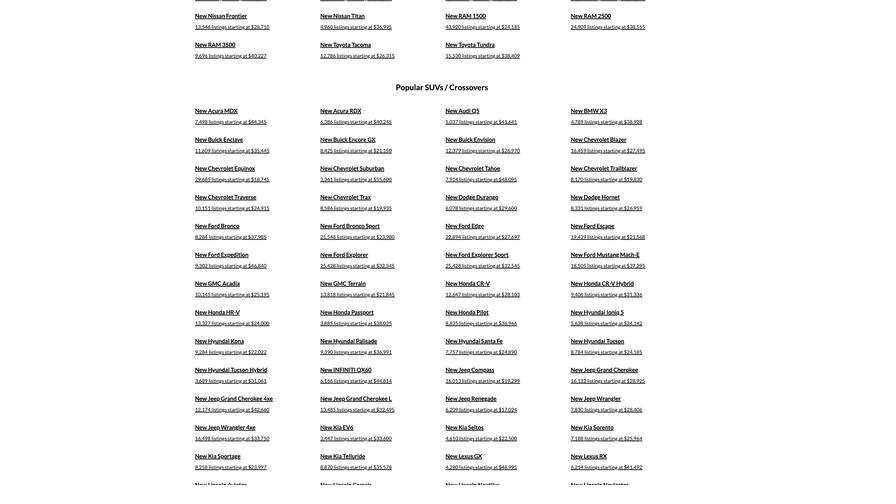Task type: describe. For each thing, give the bounding box(es) containing it.
new kia telluride
[[321, 453, 365, 460]]

1 horizontal spatial gx
[[474, 453, 482, 460]]

8,870
[[321, 465, 333, 471]]

3,885 listings starting at $38,035
[[321, 321, 392, 327]]

listings for new hyundai palisade
[[334, 349, 349, 355]]

fe
[[497, 338, 503, 345]]

listings for new honda pilot
[[460, 321, 475, 327]]

7,498
[[195, 119, 208, 125]]

22,894
[[446, 234, 461, 240]]

starting for new ford bronco sport
[[353, 234, 370, 240]]

9,284
[[195, 349, 208, 355]]

new for new honda pilot
[[446, 309, 458, 316]]

/
[[445, 83, 448, 92]]

3,689
[[195, 378, 208, 384]]

6,166
[[321, 378, 333, 384]]

6,078
[[446, 205, 459, 211]]

$28,710
[[251, 24, 270, 30]]

$35,578
[[374, 465, 392, 471]]

13,818 listings starting at $21,845
[[321, 292, 395, 298]]

tundra
[[477, 41, 495, 48]]

6,386 listings starting at $40,245
[[321, 119, 392, 125]]

v for new honda cr-v
[[486, 280, 490, 287]]

listings for new chevrolet traverse
[[212, 205, 227, 211]]

at for new hyundai kona
[[243, 349, 247, 355]]

ev6
[[343, 424, 354, 431]]

chevrolet for trax
[[334, 194, 359, 201]]

new for new ford explorer sport
[[446, 252, 458, 258]]

starting for new honda cr-v
[[479, 292, 496, 298]]

9,302
[[195, 263, 208, 269]]

new jeep grand cherokee 4xe
[[195, 396, 273, 402]]

new for new nissan titan
[[321, 13, 332, 19]]

new for new dodge hornet
[[571, 194, 583, 201]]

$41,641
[[499, 119, 517, 125]]

x3
[[600, 108, 607, 114]]

listings for new kia sportage
[[209, 465, 224, 471]]

ford for new ford explorer sport
[[459, 252, 471, 258]]

new for new chevrolet trailblazer
[[571, 165, 583, 172]]

10,145
[[195, 292, 211, 298]]

new ford explorer sport
[[446, 252, 509, 258]]

new gmc acadia
[[195, 280, 240, 287]]

ram for 1500
[[459, 13, 472, 19]]

new ram 1500
[[446, 13, 486, 19]]

new for new infiniti qx60
[[321, 367, 332, 374]]

toyota for tacoma
[[334, 41, 351, 48]]

dodge for hornet
[[584, 194, 601, 201]]

at for new lexus gx
[[494, 465, 498, 471]]

hyundai for new hyundai ioniq 5
[[584, 309, 606, 316]]

new chevrolet trax
[[321, 194, 371, 201]]

3,447 listings starting at $33,600
[[321, 436, 392, 442]]

new audi q5
[[446, 108, 480, 114]]

starting for new chevrolet traverse
[[228, 205, 245, 211]]

starting for new hyundai kona
[[225, 349, 242, 355]]

at for new nissan frontier
[[246, 24, 250, 30]]

new for new honda hr-v
[[195, 309, 207, 316]]

new ram 2500
[[571, 13, 612, 19]]

11,609
[[195, 148, 211, 154]]

at for new buick envision
[[497, 148, 501, 154]]

$55,600
[[374, 177, 392, 183]]

listings for new ford explorer
[[337, 263, 352, 269]]

4,280
[[446, 465, 459, 471]]

$37,985
[[248, 234, 267, 240]]

popular suvs / crossovers
[[396, 83, 489, 92]]

starting for new ford mustang mach-e
[[604, 263, 621, 269]]

mdx
[[224, 108, 238, 114]]

10,151 listings starting at $24,915
[[195, 205, 270, 211]]

9,406
[[571, 292, 584, 298]]

listings for new honda hr-v
[[212, 321, 227, 327]]

listings for new ford mustang mach-e
[[588, 263, 603, 269]]

grand for new jeep grand cherokee
[[597, 367, 613, 374]]

wrangler for new jeep wrangler
[[597, 396, 621, 402]]

8,835 listings starting at $36,966
[[446, 321, 517, 327]]

new chevrolet suburban
[[321, 165, 385, 172]]

at for new honda cr-v
[[497, 292, 501, 298]]

$25,195
[[251, 292, 270, 298]]

new chevrolet trailblazer
[[571, 165, 638, 172]]

6,209 listings starting at $17,024
[[446, 407, 517, 413]]

new ford bronco
[[195, 223, 240, 230]]

19,439
[[571, 234, 587, 240]]

kia for seltos
[[459, 424, 467, 431]]

ford for new ford expedition
[[208, 252, 220, 258]]

new for new kia telluride
[[321, 453, 332, 460]]

starting for new dodge durango
[[476, 205, 493, 211]]

new buick envision
[[446, 136, 496, 143]]

new for new kia seltos
[[446, 424, 458, 431]]

new for new kia sportage
[[195, 453, 207, 460]]

4,960 listings starting at $36,995
[[321, 24, 392, 30]]

9,696
[[195, 53, 208, 59]]

starting for new gmc terrain
[[353, 292, 370, 298]]

new jeep compass
[[446, 367, 495, 374]]

new jeep grand cherokee l
[[321, 396, 392, 402]]

3,361
[[321, 177, 333, 183]]

at for new toyota tacoma
[[371, 53, 376, 59]]

1 vertical spatial 4xe
[[246, 424, 256, 431]]

sorento
[[594, 424, 614, 431]]

$44,345
[[248, 119, 267, 125]]

$25,964
[[624, 436, 643, 442]]

starting for new nissan frontier
[[228, 24, 245, 30]]

starting for new jeep wrangler
[[601, 407, 618, 413]]

new for new ford explorer
[[321, 252, 332, 258]]

ford for new ford escape
[[584, 223, 596, 230]]

listings for new honda cr-v hybrid
[[585, 292, 600, 298]]

$36,991
[[374, 349, 392, 355]]

24,909 listings starting at $38,555
[[571, 24, 646, 30]]

ioniq
[[607, 309, 620, 316]]

new for new ford escape
[[571, 223, 583, 230]]

8,425 listings starting at $21,150
[[321, 148, 392, 154]]

at for new hyundai tucson hybrid
[[243, 378, 247, 384]]

new for new kia ev6
[[321, 424, 332, 431]]

12,786 listings starting at $26,315
[[321, 53, 395, 59]]

at for new jeep wrangler
[[619, 407, 623, 413]]

$28,103
[[502, 292, 520, 298]]

10,151
[[195, 205, 211, 211]]

25,428 listings starting at $32,545 for new ford explorer sport
[[446, 263, 520, 269]]

new for new ram 2500
[[571, 13, 583, 19]]

16,459
[[571, 148, 587, 154]]

7,757
[[446, 349, 459, 355]]

rdx
[[350, 108, 362, 114]]

listings for new gmc terrain
[[337, 292, 352, 298]]

hornet
[[602, 194, 620, 201]]

$19,830
[[624, 177, 643, 183]]

starting for new honda pilot
[[476, 321, 493, 327]]

new dodge hornet
[[571, 194, 620, 201]]

$46,840
[[248, 263, 267, 269]]

at for new ford explorer sport
[[497, 263, 501, 269]]

at for new kia sportage
[[243, 465, 247, 471]]

new for new honda cr-v hybrid
[[571, 280, 583, 287]]

new for new acura rdx
[[321, 108, 332, 114]]

tahoe
[[485, 165, 501, 172]]

at for new honda cr-v hybrid
[[619, 292, 623, 298]]

8,586
[[321, 205, 333, 211]]

7,188
[[571, 436, 584, 442]]

$28,925
[[627, 378, 646, 384]]

new chevrolet blazer
[[571, 136, 627, 143]]

new for new hyundai kona
[[195, 338, 207, 345]]

new for new ram 1500
[[446, 13, 458, 19]]

at for new bmw x3
[[619, 119, 623, 125]]

toyota for tundra
[[459, 41, 476, 48]]

new for new ford expedition
[[195, 252, 207, 258]]

jeep for new jeep wrangler
[[584, 396, 596, 402]]

6,209
[[446, 407, 459, 413]]

at for new toyota tundra
[[497, 53, 501, 59]]

starting for new ram 1500
[[479, 24, 496, 30]]

new honda hr-v
[[195, 309, 240, 316]]

new hyundai tucson
[[571, 338, 625, 345]]

starting for new chevrolet blazer
[[604, 148, 621, 154]]

starting for new kia telluride
[[350, 465, 367, 471]]

listings for new audi q5
[[460, 119, 475, 125]]

trax
[[360, 194, 371, 201]]

25,428 for new ford explorer
[[321, 263, 336, 269]]

8,170
[[571, 177, 584, 183]]

edge
[[472, 223, 484, 230]]

hyundai for new hyundai kona
[[208, 338, 230, 345]]

buick for encore
[[334, 136, 348, 143]]

listings for new chevrolet blazer
[[588, 148, 603, 154]]

lexus for gx
[[459, 453, 473, 460]]

listings for new kia telluride
[[334, 465, 349, 471]]

at for new acura mdx
[[243, 119, 247, 125]]

at for new hyundai tucson
[[619, 349, 623, 355]]

at for new infiniti qx60
[[368, 378, 373, 384]]

tucson for new hyundai tucson hybrid
[[231, 367, 249, 374]]

listings for new jeep grand cherokee 4xe
[[212, 407, 227, 413]]

jeep for new jeep wrangler 4xe
[[208, 424, 220, 431]]

new chevrolet traverse
[[195, 194, 257, 201]]

13,485 listings starting at $32,495
[[321, 407, 395, 413]]

at for new dodge durango
[[494, 205, 498, 211]]

8,258
[[195, 465, 208, 471]]

$37,295
[[627, 263, 646, 269]]

tacoma
[[352, 41, 371, 48]]



Task type: vqa. For each thing, say whether or not it's contained in the screenshot.
New Ford Mustang Mach-E's Ford
yes



Task type: locate. For each thing, give the bounding box(es) containing it.
durango
[[477, 194, 499, 201]]

0 vertical spatial sport
[[366, 223, 380, 230]]

2 horizontal spatial v
[[612, 280, 616, 287]]

starting down the '3500'
[[225, 53, 242, 59]]

starting down compass in the right of the page
[[479, 378, 496, 384]]

listings down new jeep wrangler
[[585, 407, 600, 413]]

$18,745
[[251, 177, 270, 183]]

2 acura from the left
[[334, 108, 349, 114]]

new hyundai ioniq 5
[[571, 309, 624, 316]]

$32,545 up $28,103
[[502, 263, 520, 269]]

nissan for frontier
[[208, 13, 225, 19]]

new up 3,885
[[321, 309, 332, 316]]

1500
[[473, 13, 486, 19]]

1 horizontal spatial acura
[[334, 108, 349, 114]]

new up 43,920
[[446, 13, 458, 19]]

8,284 listings starting at $37,985
[[195, 234, 267, 240]]

listings for new infiniti qx60
[[334, 378, 349, 384]]

toyota
[[334, 41, 351, 48], [459, 41, 476, 48]]

16,013
[[446, 378, 461, 384]]

tucson
[[607, 338, 625, 345], [231, 367, 249, 374]]

2 25,428 from the left
[[446, 263, 461, 269]]

0 horizontal spatial hybrid
[[250, 367, 267, 374]]

new for new chevrolet suburban
[[321, 165, 332, 172]]

15,530
[[446, 53, 461, 59]]

6,214 listings starting at $41,492
[[571, 465, 643, 471]]

new for new nissan frontier
[[195, 13, 207, 19]]

2 horizontal spatial grand
[[597, 367, 613, 374]]

1 horizontal spatial 4xe
[[264, 396, 273, 402]]

2 gmc from the left
[[334, 280, 347, 287]]

gmc up 10,145 on the bottom left of page
[[208, 280, 221, 287]]

1 horizontal spatial $24,185
[[624, 349, 643, 355]]

25,428 for new ford explorer sport
[[446, 263, 461, 269]]

listings down new nissan frontier
[[212, 24, 227, 30]]

1 vertical spatial tucson
[[231, 367, 249, 374]]

at for new honda pilot
[[494, 321, 498, 327]]

new toyota tacoma
[[321, 41, 371, 48]]

new up "4,280"
[[446, 453, 458, 460]]

1 25,428 from the left
[[321, 263, 336, 269]]

1 horizontal spatial sport
[[495, 252, 509, 258]]

envision
[[474, 136, 496, 143]]

new buick enclave
[[195, 136, 243, 143]]

2 horizontal spatial ram
[[584, 13, 597, 19]]

listings down new ram 2500
[[588, 24, 603, 30]]

chevrolet up "16,459 listings starting at $27,495" in the right of the page
[[584, 136, 610, 143]]

new for new ford mustang mach-e
[[571, 252, 583, 258]]

at left $35,578
[[368, 465, 373, 471]]

5,037 listings starting at $41,641
[[446, 119, 517, 125]]

telluride
[[343, 453, 365, 460]]

new for new jeep compass
[[446, 367, 458, 374]]

jeep for new jeep grand cherokee 4xe
[[208, 396, 220, 402]]

listings for new honda passport
[[334, 321, 349, 327]]

1 toyota from the left
[[334, 41, 351, 48]]

0 horizontal spatial wrangler
[[221, 424, 245, 431]]

1 gmc from the left
[[208, 280, 221, 287]]

listings for new lexus gx
[[460, 465, 475, 471]]

new up 9,696
[[195, 41, 207, 48]]

grand
[[597, 367, 613, 374], [221, 396, 237, 402], [346, 396, 362, 402]]

new up the "12,174"
[[195, 396, 207, 402]]

gx right encore
[[368, 136, 376, 143]]

1 acura from the left
[[208, 108, 223, 114]]

listings down new kia sorento
[[585, 436, 600, 442]]

1 nissan from the left
[[208, 13, 225, 19]]

listings for new jeep wrangler
[[585, 407, 600, 413]]

chevrolet for suburban
[[334, 165, 359, 172]]

0 horizontal spatial $24,185
[[502, 24, 520, 30]]

new up 10,145 on the bottom left of page
[[195, 280, 207, 287]]

$32,545 for new ford explorer
[[377, 263, 395, 269]]

0 horizontal spatial gmc
[[208, 280, 221, 287]]

1 horizontal spatial 25,428
[[446, 263, 461, 269]]

jeep up 16,498
[[208, 424, 220, 431]]

new ford edge
[[446, 223, 484, 230]]

jeep up 16,132 at right
[[584, 367, 596, 374]]

$26,315
[[377, 53, 395, 59]]

at for new kia ev6
[[368, 436, 373, 442]]

1 horizontal spatial gmc
[[334, 280, 347, 287]]

0 horizontal spatial tucson
[[231, 367, 249, 374]]

1 horizontal spatial cherokee
[[363, 396, 388, 402]]

starting for new audi q5
[[476, 119, 493, 125]]

listings for new acura mdx
[[209, 119, 224, 125]]

7,498 listings starting at $44,345
[[195, 119, 267, 125]]

nissan left titan
[[334, 13, 351, 19]]

chevrolet
[[584, 136, 610, 143], [208, 165, 234, 172], [334, 165, 359, 172], [459, 165, 484, 172], [584, 165, 610, 172], [208, 194, 234, 201], [334, 194, 359, 201]]

$41,492
[[624, 465, 643, 471]]

1 horizontal spatial $32,545
[[502, 263, 520, 269]]

new up 10,151
[[195, 194, 207, 201]]

starting for new kia ev6
[[350, 436, 367, 442]]

$21,568
[[627, 234, 646, 240]]

honda up 9,406 listings starting at $31,336
[[584, 280, 601, 287]]

4xe
[[264, 396, 273, 402], [246, 424, 256, 431]]

v up 12,647 listings starting at $28,103
[[486, 280, 490, 287]]

at for new dodge hornet
[[619, 205, 623, 211]]

mustang
[[597, 252, 620, 258]]

2 dodge from the left
[[584, 194, 601, 201]]

starting down encore
[[350, 148, 367, 154]]

cr- up 9,406 listings starting at $31,336
[[602, 280, 612, 287]]

$33,600
[[374, 436, 392, 442]]

new up the 9,390
[[321, 338, 332, 345]]

santa
[[482, 338, 496, 345]]

at for new chevrolet trax
[[368, 205, 373, 211]]

starting for new buick envision
[[479, 148, 496, 154]]

$32,545 for new ford explorer sport
[[502, 263, 520, 269]]

listings down new honda cr-v
[[462, 292, 478, 298]]

listings for new jeep renegade
[[460, 407, 475, 413]]

honda for new honda hr-v
[[208, 309, 225, 316]]

2 buick from the left
[[334, 136, 348, 143]]

9,390 listings starting at $36,991
[[321, 349, 392, 355]]

5,638
[[571, 321, 584, 327]]

chevrolet for blazer
[[584, 136, 610, 143]]

0 horizontal spatial 25,428 listings starting at $32,545
[[321, 263, 395, 269]]

43,920 listings starting at $24,185
[[446, 24, 520, 30]]

$38,928
[[624, 119, 643, 125]]

at for new buick encore gx
[[368, 148, 373, 154]]

$23,980
[[377, 234, 395, 240]]

new up 18,505 on the right bottom of the page
[[571, 252, 583, 258]]

0 horizontal spatial 4xe
[[246, 424, 256, 431]]

new for new jeep wrangler 4xe
[[195, 424, 207, 431]]

2 25,428 listings starting at $32,545 from the left
[[446, 263, 520, 269]]

acura left mdx
[[208, 108, 223, 114]]

1 horizontal spatial buick
[[334, 136, 348, 143]]

listings down new buick envision
[[462, 148, 478, 154]]

16,498 listings starting at $33,750
[[195, 436, 270, 442]]

listings for new jeep wrangler 4xe
[[212, 436, 227, 442]]

new for new ford edge
[[446, 223, 458, 230]]

1 lexus from the left
[[459, 453, 473, 460]]

1 horizontal spatial nissan
[[334, 13, 351, 19]]

1 horizontal spatial explorer
[[472, 252, 494, 258]]

new down '21,548'
[[321, 252, 332, 258]]

at left $32,495
[[371, 407, 376, 413]]

new for new jeep grand cherokee l
[[321, 396, 332, 402]]

at for new ford mustang mach-e
[[622, 263, 626, 269]]

9,406 listings starting at $31,336
[[571, 292, 643, 298]]

new up 16,498
[[195, 424, 207, 431]]

v for new honda hr-v
[[236, 309, 240, 316]]

starting down enclave
[[228, 148, 245, 154]]

starting down q5
[[476, 119, 493, 125]]

3,885
[[321, 321, 333, 327]]

starting for new lexus rx
[[601, 465, 618, 471]]

new up 3,361
[[321, 165, 332, 172]]

chevrolet for trailblazer
[[584, 165, 610, 172]]

starting for new kia seltos
[[476, 436, 493, 442]]

bronco up 21,548 listings starting at $23,980
[[346, 223, 365, 230]]

ram for 3500
[[208, 41, 221, 48]]

0 horizontal spatial gx
[[368, 136, 376, 143]]

gmc up 13,818
[[334, 280, 347, 287]]

1 horizontal spatial wrangler
[[597, 396, 621, 402]]

1 horizontal spatial dodge
[[584, 194, 601, 201]]

infiniti
[[334, 367, 356, 374]]

kia left telluride
[[334, 453, 342, 460]]

at for new ram 2500
[[622, 24, 626, 30]]

25,428 listings starting at $32,545 down new ford explorer sport
[[446, 263, 520, 269]]

2 horizontal spatial cherokee
[[614, 367, 639, 374]]

new up the 22,894 at the top right
[[446, 223, 458, 230]]

18,505
[[571, 263, 587, 269]]

starting for new hyundai ioniq 5
[[601, 321, 618, 327]]

2 $32,545 from the left
[[502, 263, 520, 269]]

cherokee for new jeep grand cherokee 4xe
[[238, 396, 263, 402]]

new hyundai kona
[[195, 338, 244, 345]]

$48,995
[[499, 465, 517, 471]]

$21,845
[[377, 292, 395, 298]]

honda left hr-
[[208, 309, 225, 316]]

starting down new ford bronco sport
[[353, 234, 370, 240]]

8,331
[[571, 205, 584, 211]]

0 vertical spatial $24,185
[[502, 24, 520, 30]]

1 dodge from the left
[[459, 194, 476, 201]]

jeep
[[459, 367, 471, 374], [584, 367, 596, 374], [208, 396, 220, 402], [334, 396, 345, 402], [459, 396, 471, 402], [584, 396, 596, 402], [208, 424, 220, 431]]

starting for new ford explorer sport
[[479, 263, 496, 269]]

bmw
[[584, 108, 599, 114]]

at left '$25,964'
[[619, 436, 623, 442]]

$23,997
[[248, 465, 267, 471]]

at left $38,928
[[619, 119, 623, 125]]

new up '21,548'
[[321, 223, 332, 230]]

ram left 2500
[[584, 13, 597, 19]]

nissan up 13,546
[[208, 13, 225, 19]]

9,390
[[321, 349, 333, 355]]

listings down new jeep grand cherokee l
[[337, 407, 352, 413]]

starting for new nissan titan
[[350, 24, 367, 30]]

starting for new jeep grand cherokee 4xe
[[228, 407, 245, 413]]

kia left ev6 at bottom
[[334, 424, 342, 431]]

listings for new ram 1500
[[462, 24, 478, 30]]

at for new ford explorer
[[371, 263, 376, 269]]

new for new chevrolet blazer
[[571, 136, 583, 143]]

starting for new buick enclave
[[228, 148, 245, 154]]

new hyundai palisade
[[321, 338, 377, 345]]

1 cr- from the left
[[477, 280, 486, 287]]

starting down the seltos
[[476, 436, 493, 442]]

starting for new ford bronco
[[225, 234, 242, 240]]

0 horizontal spatial buick
[[208, 136, 223, 143]]

0 horizontal spatial 25,428
[[321, 263, 336, 269]]

1 bronco from the left
[[221, 223, 240, 230]]

at for new jeep grand cherokee l
[[371, 407, 376, 413]]

0 horizontal spatial toyota
[[334, 41, 351, 48]]

1 vertical spatial gx
[[474, 453, 482, 460]]

25,428 up new honda cr-v
[[446, 263, 461, 269]]

0 horizontal spatial cr-
[[477, 280, 486, 287]]

at left "$26,970"
[[497, 148, 501, 154]]

new for new chevrolet trax
[[321, 194, 332, 201]]

equinox
[[235, 165, 255, 172]]

1 explorer from the left
[[346, 252, 368, 258]]

2 toyota from the left
[[459, 41, 476, 48]]

new nissan titan
[[321, 13, 365, 19]]

0 horizontal spatial explorer
[[346, 252, 368, 258]]

toyota up 15,530
[[459, 41, 476, 48]]

starting for new lexus gx
[[476, 465, 493, 471]]

0 horizontal spatial v
[[236, 309, 240, 316]]

at down 5
[[619, 321, 623, 327]]

$34,142
[[624, 321, 643, 327]]

new for new ford bronco
[[195, 223, 207, 230]]

starting for new jeep grand cherokee
[[604, 378, 621, 384]]

1 horizontal spatial 25,428 listings starting at $32,545
[[446, 263, 520, 269]]

new for new gmc acadia
[[195, 280, 207, 287]]

at left $28,925
[[622, 378, 626, 384]]

1 horizontal spatial grand
[[346, 396, 362, 402]]

1 vertical spatial $24,185
[[624, 349, 643, 355]]

21,548
[[321, 234, 336, 240]]

at for new hyundai ioniq 5
[[619, 321, 623, 327]]

listings down new chevrolet blazer at right top
[[588, 148, 603, 154]]

2 bronco from the left
[[346, 223, 365, 230]]

cr- for new honda cr-v
[[477, 280, 486, 287]]

9,302 listings starting at $46,840
[[195, 263, 267, 269]]

0 horizontal spatial $32,545
[[377, 263, 395, 269]]

acura for rdx
[[334, 108, 349, 114]]

12,647
[[446, 292, 461, 298]]

suburban
[[360, 165, 385, 172]]

12,379
[[446, 148, 461, 154]]

4,789 listings starting at $38,928
[[571, 119, 643, 125]]

starting down hornet
[[601, 205, 618, 211]]

listings for new ford bronco
[[209, 234, 224, 240]]

new for new hyundai santa fe
[[446, 338, 458, 345]]

starting down new jeep wrangler 4xe
[[228, 436, 245, 442]]

2 horizontal spatial buick
[[459, 136, 473, 143]]

listings for new dodge hornet
[[585, 205, 600, 211]]

new kia seltos
[[446, 424, 484, 431]]

0 horizontal spatial bronco
[[221, 223, 240, 230]]

$27,697
[[502, 234, 520, 240]]

at left $44,814
[[368, 378, 373, 384]]

1 vertical spatial wrangler
[[221, 424, 245, 431]]

at left '$48,995'
[[494, 465, 498, 471]]

8,835
[[446, 321, 459, 327]]

starting up pilot
[[479, 292, 496, 298]]

1 horizontal spatial toyota
[[459, 41, 476, 48]]

at for new gmc terrain
[[371, 292, 376, 298]]

listings down new kia telluride
[[334, 465, 349, 471]]

kia for ev6
[[334, 424, 342, 431]]

at left $38,555 at the top
[[622, 24, 626, 30]]

starting for new gmc acadia
[[228, 292, 245, 298]]

2 explorer from the left
[[472, 252, 494, 258]]

starting for new bmw x3
[[601, 119, 618, 125]]

3,361 listings starting at $55,600
[[321, 177, 392, 183]]

1 horizontal spatial v
[[486, 280, 490, 287]]

7,914 listings starting at $48,095
[[446, 177, 517, 183]]

0 horizontal spatial dodge
[[459, 194, 476, 201]]

0 horizontal spatial grand
[[221, 396, 237, 402]]

sport for new ford bronco sport
[[366, 223, 380, 230]]

new up 4,789
[[571, 108, 583, 114]]

new for new jeep grand cherokee 4xe
[[195, 396, 207, 402]]

cherokee left l
[[363, 396, 388, 402]]

listings for new chevrolet tahoe
[[460, 177, 475, 183]]

starting for new toyota tundra
[[479, 53, 496, 59]]

ford for new ford mustang mach-e
[[584, 252, 596, 258]]

acura
[[208, 108, 223, 114], [334, 108, 349, 114]]

listings down new hyundai tucson
[[585, 349, 600, 355]]

6,386
[[321, 119, 333, 125]]

3 buick from the left
[[459, 136, 473, 143]]

at for new buick enclave
[[246, 148, 250, 154]]

0 horizontal spatial acura
[[208, 108, 223, 114]]

$48,095
[[499, 177, 517, 183]]

1 horizontal spatial cr-
[[602, 280, 612, 287]]

gmc for terrain
[[334, 280, 347, 287]]

1 buick from the left
[[208, 136, 223, 143]]

4xe up $33,750
[[246, 424, 256, 431]]

0 vertical spatial wrangler
[[597, 396, 621, 402]]

0 horizontal spatial cherokee
[[238, 396, 263, 402]]

listings down new dodge hornet
[[585, 205, 600, 211]]

0 vertical spatial hybrid
[[617, 280, 634, 287]]

starting down titan
[[350, 24, 367, 30]]

1 $32,545 from the left
[[377, 263, 395, 269]]

13,327 listings starting at $24,000
[[195, 321, 270, 327]]

new for new chevrolet traverse
[[195, 194, 207, 201]]

new gmc terrain
[[321, 280, 366, 287]]

listings down new gmc acadia
[[212, 292, 227, 298]]

$33,750
[[251, 436, 270, 442]]

new up 16,459
[[571, 136, 583, 143]]

chevrolet up 10,151 listings starting at $24,915
[[208, 194, 234, 201]]

starting down new honda cr-v hybrid
[[601, 292, 618, 298]]

starting down ioniq
[[601, 321, 618, 327]]

starting for new jeep compass
[[479, 378, 496, 384]]

listings down new dodge durango
[[460, 205, 475, 211]]

new ford escape
[[571, 223, 615, 230]]

at down blazer
[[622, 148, 626, 154]]

2 nissan from the left
[[334, 13, 351, 19]]

starting for new infiniti qx60
[[350, 378, 367, 384]]

gx up 4,280 listings starting at $48,995
[[474, 453, 482, 460]]

1 horizontal spatial tucson
[[607, 338, 625, 345]]

1 horizontal spatial bronco
[[346, 223, 365, 230]]

2 lexus from the left
[[584, 453, 599, 460]]

8,870 listings starting at $35,578
[[321, 465, 392, 471]]

listings right the 8,170
[[585, 177, 600, 183]]

4xe up $42,660
[[264, 396, 273, 402]]

6,078 listings starting at $29,600
[[446, 205, 517, 211]]

listings for new chevrolet trax
[[334, 205, 349, 211]]

new for new honda cr-v
[[446, 280, 458, 287]]

0 horizontal spatial ram
[[208, 41, 221, 48]]

new chevrolet tahoe
[[446, 165, 501, 172]]

listings down new toyota tundra
[[462, 53, 478, 59]]

2 cr- from the left
[[602, 280, 612, 287]]

listings down 'new kia seltos' at the bottom right of the page
[[460, 436, 475, 442]]

7,914
[[446, 177, 459, 183]]

1 horizontal spatial lexus
[[584, 453, 599, 460]]

honda for new honda cr-v
[[459, 280, 476, 287]]

0 horizontal spatial lexus
[[459, 453, 473, 460]]

starting down escape
[[604, 234, 621, 240]]

0 horizontal spatial sport
[[366, 223, 380, 230]]

sportage
[[218, 453, 241, 460]]

starting down mustang
[[604, 263, 621, 269]]

new up 6,214
[[571, 453, 583, 460]]

listings down new buick enclave
[[212, 148, 227, 154]]

new acura rdx
[[321, 108, 362, 114]]

grand up 12,174 listings starting at $42,660
[[221, 396, 237, 402]]

at left $33,750
[[246, 436, 250, 442]]

1 vertical spatial sport
[[495, 252, 509, 258]]

new kia sorento
[[571, 424, 614, 431]]

4,280 listings starting at $48,995
[[446, 465, 517, 471]]

0 vertical spatial tucson
[[607, 338, 625, 345]]

0 vertical spatial 4xe
[[264, 396, 273, 402]]

0 vertical spatial gx
[[368, 136, 376, 143]]

at for new ford expedition
[[243, 263, 247, 269]]

new kia ev6
[[321, 424, 354, 431]]

starting down pilot
[[476, 321, 493, 327]]

$26,959
[[624, 205, 643, 211]]

1 horizontal spatial ram
[[459, 13, 472, 19]]

ford up 18,505 on the right bottom of the page
[[584, 252, 596, 258]]

cr- for new honda cr-v hybrid
[[602, 280, 612, 287]]

at for new jeep renegade
[[494, 407, 498, 413]]

new up 13,485
[[321, 396, 332, 402]]

acadia
[[222, 280, 240, 287]]

starting down santa
[[476, 349, 493, 355]]

1 25,428 listings starting at $32,545 from the left
[[321, 263, 395, 269]]

listings down new chevrolet trax
[[334, 205, 349, 211]]

new up the 8,170
[[571, 165, 583, 172]]

starting down terrain
[[353, 292, 370, 298]]

at up new jeep grand cherokee
[[619, 349, 623, 355]]

starting for new chevrolet tahoe
[[476, 177, 493, 183]]

1 vertical spatial hybrid
[[250, 367, 267, 374]]

$24,185 for new ram 1500
[[502, 24, 520, 30]]

at for new ram 1500
[[497, 24, 501, 30]]

ford up '21,548'
[[334, 223, 345, 230]]

starting down equinox
[[228, 177, 245, 183]]

starting down the rdx
[[350, 119, 367, 125]]

7,830
[[571, 407, 584, 413]]

ford up 9,302 listings starting at $46,840
[[208, 252, 220, 258]]

13,818
[[321, 292, 336, 298]]

0 horizontal spatial nissan
[[208, 13, 225, 19]]

1 horizontal spatial hybrid
[[617, 280, 634, 287]]



